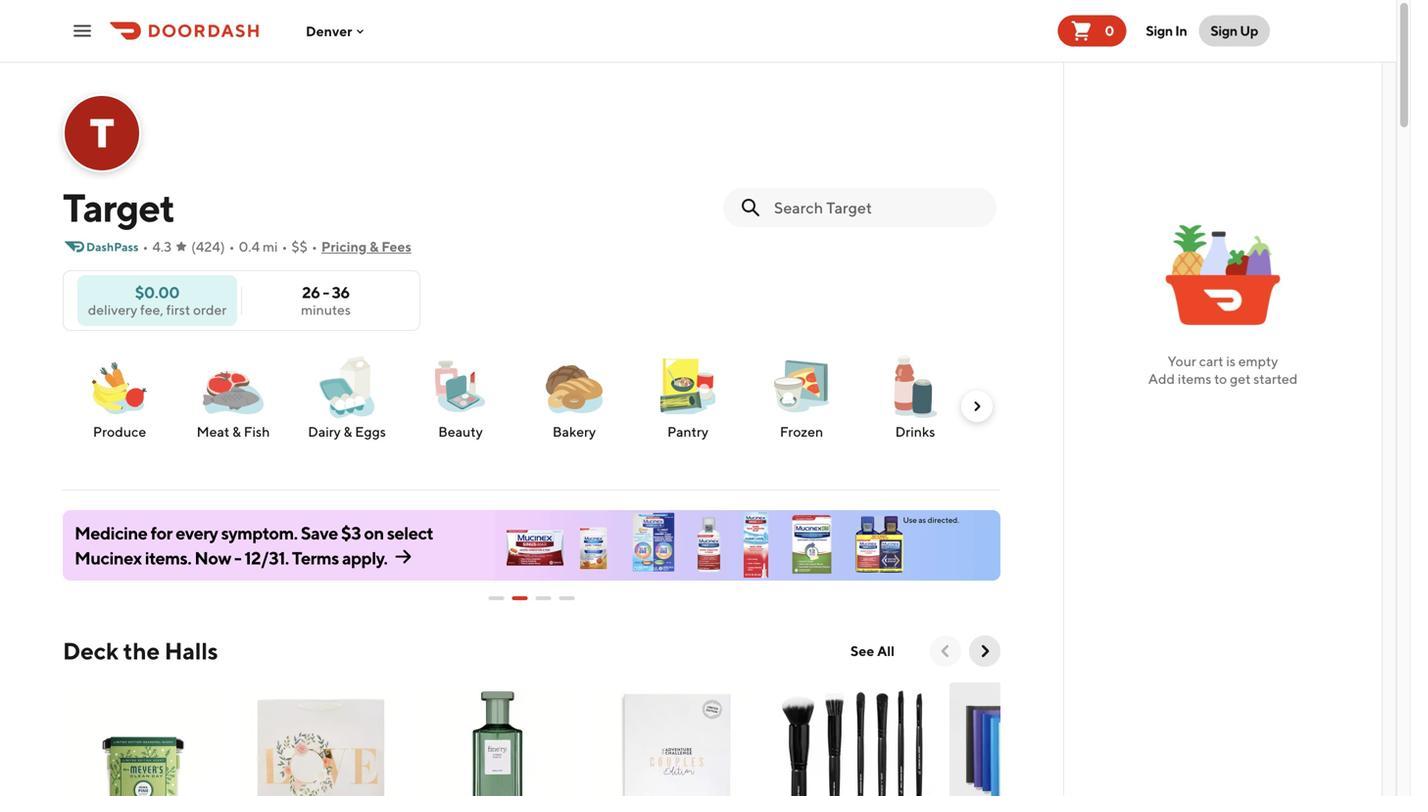 Task type: locate. For each thing, give the bounding box(es) containing it.
- right now
[[234, 548, 241, 569]]

next button of carousel image
[[975, 642, 995, 661]]

1 vertical spatial -
[[234, 548, 241, 569]]

0 horizontal spatial &
[[232, 424, 241, 440]]

beauty
[[438, 424, 483, 440]]

& left fees
[[370, 239, 379, 255]]

$0.00
[[135, 283, 180, 302]]

sign in link
[[1134, 11, 1199, 50]]

halls
[[164, 637, 218, 665]]

& left "fish"
[[232, 424, 241, 440]]

& for dairy & eggs
[[344, 424, 352, 440]]

&
[[370, 239, 379, 255], [232, 424, 241, 440], [344, 424, 352, 440]]

•
[[143, 239, 148, 255], [229, 239, 235, 255], [282, 239, 288, 255], [312, 239, 317, 255]]

26 - 36 minutes
[[301, 283, 351, 318]]

e.l.f. snow globe blend holiday brush set (6 ct) image
[[772, 683, 934, 797]]

delivery
[[88, 302, 137, 318]]

medicine for every symptom. save $3 on select mucinex items. now - 12/31. terms apply.
[[74, 523, 433, 569]]

0 vertical spatial -
[[323, 283, 329, 302]]

bakery link
[[525, 351, 623, 443]]

sign up link
[[1199, 15, 1270, 47]]

sign
[[1146, 23, 1173, 39], [1211, 23, 1238, 39]]

drinks
[[895, 424, 935, 440]]

beauty link
[[412, 351, 510, 443]]

is
[[1226, 353, 1236, 369]]

2 • from the left
[[229, 239, 235, 255]]

medicine
[[74, 523, 147, 544]]

2 sign from the left
[[1211, 23, 1238, 39]]

first
[[166, 302, 190, 318]]

terms
[[292, 548, 339, 569]]

frozen
[[780, 424, 823, 440]]

your
[[1168, 353, 1196, 369]]

0 horizontal spatial -
[[234, 548, 241, 569]]

up
[[1240, 23, 1258, 39]]

see all link
[[839, 636, 906, 667]]

all
[[877, 643, 895, 660]]

-
[[323, 283, 329, 302], [234, 548, 241, 569]]

& for meat & fish
[[232, 424, 241, 440]]

1 horizontal spatial -
[[323, 283, 329, 302]]

mucinex
[[74, 548, 142, 569]]

& left eggs
[[344, 424, 352, 440]]

0 button
[[1058, 15, 1126, 47]]

dairy & eggs
[[308, 424, 386, 440]]

1 horizontal spatial &
[[344, 424, 352, 440]]

sign inside sign up link
[[1211, 23, 1238, 39]]

frozen image
[[766, 352, 837, 422]]

pantry link
[[639, 351, 737, 443]]

eggs
[[355, 424, 386, 440]]

items.
[[145, 548, 191, 569]]

1 horizontal spatial sign
[[1211, 23, 1238, 39]]

sign left up
[[1211, 23, 1238, 39]]

1 sign from the left
[[1146, 23, 1173, 39]]

• left 0.4
[[229, 239, 235, 255]]

next image
[[969, 399, 985, 415]]

- left '36'
[[323, 283, 329, 302]]

mrs. meyer's iowa pine clean day holiday jar large candle (7.2 oz) image
[[63, 683, 224, 797]]

every
[[175, 523, 218, 544]]

$0.00 delivery fee, first order
[[88, 283, 227, 318]]

spritz large love wreath gift bag (1 ct) image
[[240, 683, 402, 797]]

sign left 'in'
[[1146, 23, 1173, 39]]

• 0.4 mi • $$ • pricing & fees
[[229, 239, 411, 255]]

sign inside sign in link
[[1146, 23, 1173, 39]]

sign in
[[1146, 23, 1187, 39]]

pantry image
[[653, 352, 723, 422]]

items
[[1178, 371, 1212, 387]]

snacks image
[[994, 352, 1064, 422]]

fish
[[244, 424, 270, 440]]

see
[[850, 643, 874, 660]]

pantry
[[667, 424, 709, 440]]

• right $$
[[312, 239, 317, 255]]

meat & fish
[[197, 424, 270, 440]]

target
[[63, 184, 174, 231]]

$3
[[341, 523, 361, 544]]

0 horizontal spatial sign
[[1146, 23, 1173, 39]]

previous button of carousel image
[[936, 642, 955, 661]]

• right mi
[[282, 239, 288, 255]]

your cart is empty add items to get started
[[1148, 353, 1298, 387]]

• left 4.3
[[143, 239, 148, 255]]

drinks link
[[866, 351, 964, 443]]

fine'ry jungle santal fragrance perfume (5.07 oz) image
[[417, 683, 579, 797]]

open menu image
[[71, 19, 94, 43]]

36
[[332, 283, 350, 302]]

the
[[123, 637, 160, 665]]

get
[[1230, 371, 1251, 387]]

order
[[193, 302, 227, 318]]



Task type: describe. For each thing, give the bounding box(es) containing it.
on
[[364, 523, 384, 544]]

drinks image
[[880, 352, 951, 422]]

target image
[[65, 96, 139, 171]]

deck the halls
[[63, 637, 218, 665]]

mi
[[263, 239, 278, 255]]

save
[[301, 523, 338, 544]]

12/31.
[[244, 548, 289, 569]]

see all
[[850, 643, 895, 660]]

1 • from the left
[[143, 239, 148, 255]]

produce image
[[84, 352, 155, 422]]

0.4
[[239, 239, 260, 255]]

bakery
[[553, 424, 596, 440]]

dairy & eggs image
[[312, 352, 382, 422]]

symptom.
[[221, 523, 298, 544]]

cart
[[1199, 353, 1224, 369]]

pricing & fees button
[[321, 231, 411, 263]]

beauty image
[[425, 352, 496, 422]]

started
[[1254, 371, 1298, 387]]

apply.
[[342, 548, 387, 569]]

4 • from the left
[[312, 239, 317, 255]]

now
[[194, 548, 231, 569]]

frozen link
[[753, 351, 851, 443]]

(424)
[[191, 239, 225, 255]]

dairy
[[308, 424, 341, 440]]

denver button
[[306, 23, 368, 39]]

meat
[[197, 424, 229, 440]]

2 horizontal spatial &
[[370, 239, 379, 255]]

to
[[1214, 371, 1227, 387]]

- inside 26 - 36 minutes
[[323, 283, 329, 302]]

fees
[[381, 239, 411, 255]]

meat & fish link
[[184, 351, 282, 443]]

$$
[[291, 239, 308, 255]]

add
[[1148, 371, 1175, 387]]

dairy & eggs link
[[298, 351, 396, 443]]

deck
[[63, 637, 119, 665]]

minutes
[[301, 302, 351, 318]]

produce
[[93, 424, 146, 440]]

- inside medicine for every symptom. save $3 on select mucinex items. now - 12/31. terms apply.
[[234, 548, 241, 569]]

dashpass
[[86, 240, 139, 254]]

sign up
[[1211, 23, 1258, 39]]

0
[[1105, 23, 1115, 39]]

bakery image
[[539, 352, 610, 422]]

sign for sign up
[[1211, 23, 1238, 39]]

3 • from the left
[[282, 239, 288, 255]]

empty
[[1238, 353, 1278, 369]]

denver
[[306, 23, 352, 39]]

meat & fish image
[[198, 352, 269, 422]]

sign for sign in
[[1146, 23, 1173, 39]]

4.3
[[152, 239, 172, 255]]

for
[[150, 523, 172, 544]]

produce link
[[71, 351, 169, 443]]

the adventure challenge couples limited edition game image
[[595, 683, 757, 797]]

fee,
[[140, 302, 163, 318]]

Search Target search field
[[774, 197, 981, 219]]

pricing
[[321, 239, 367, 255]]

26
[[302, 283, 320, 302]]

deck the halls link
[[63, 636, 218, 667]]

in
[[1175, 23, 1187, 39]]

select
[[387, 523, 433, 544]]



Task type: vqa. For each thing, say whether or not it's contained in the screenshot.
ICED AMERICANO
no



